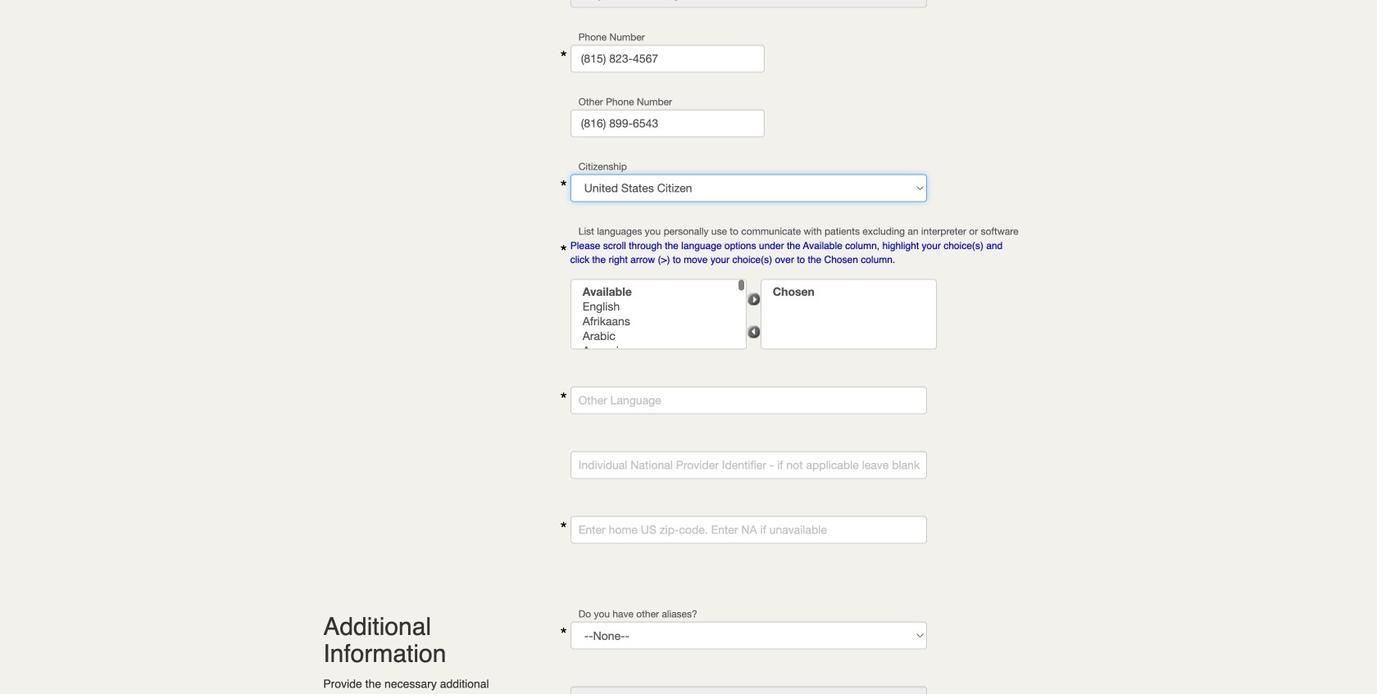 Task type: locate. For each thing, give the bounding box(es) containing it.
None text field
[[570, 0, 927, 8], [570, 45, 765, 72], [570, 451, 927, 479], [570, 516, 927, 544], [570, 0, 927, 8], [570, 45, 765, 72], [570, 451, 927, 479], [570, 516, 927, 544]]

None text field
[[570, 109, 765, 137], [570, 387, 927, 415], [570, 109, 765, 137], [570, 387, 927, 415]]



Task type: vqa. For each thing, say whether or not it's contained in the screenshot.
"Remove" image
yes



Task type: describe. For each thing, give the bounding box(es) containing it.
add image
[[747, 292, 761, 306]]

remove image
[[747, 325, 761, 339]]



